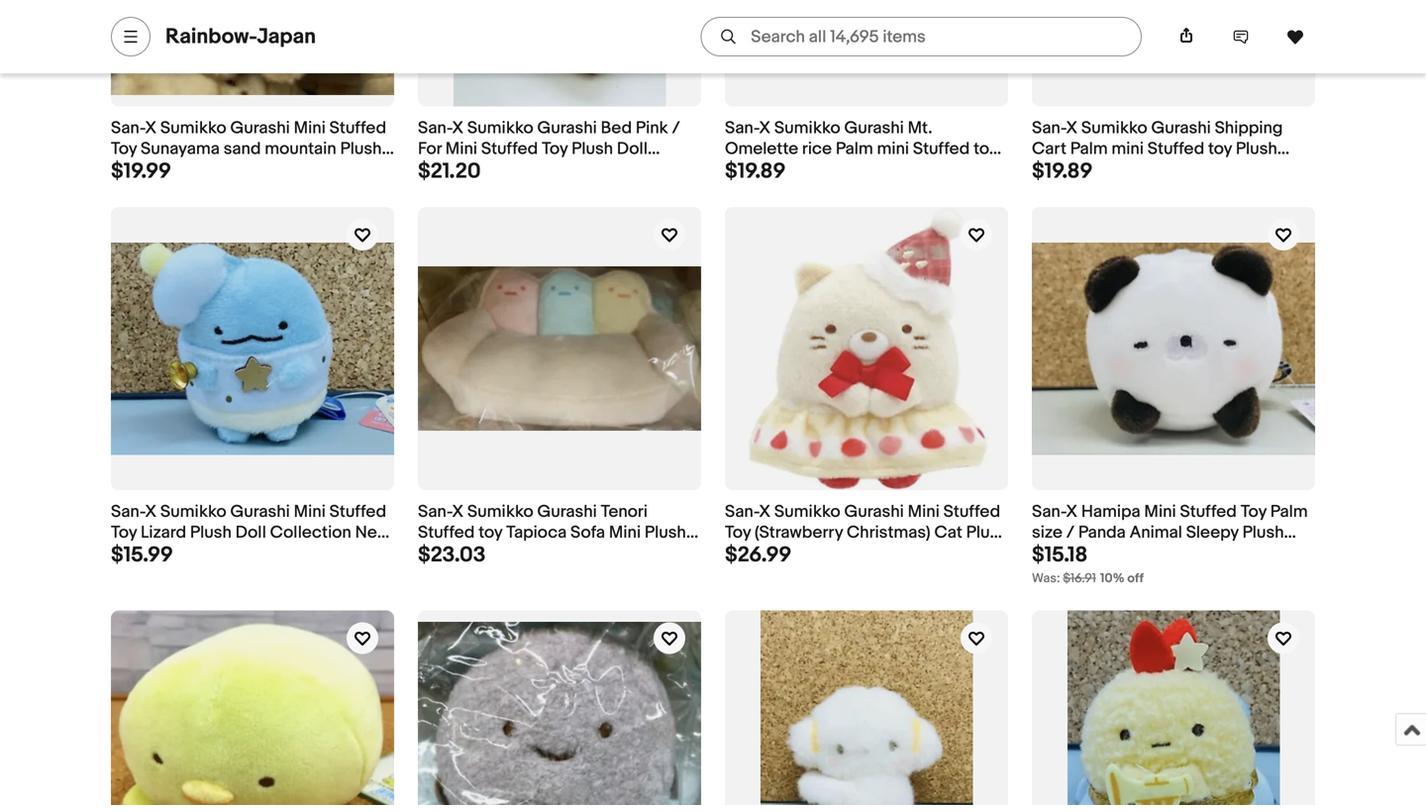 Task type: vqa. For each thing, say whether or not it's contained in the screenshot.
60%
no



Task type: locate. For each thing, give the bounding box(es) containing it.
mini right rice
[[877, 138, 909, 159]]

san-x sumikko gurashi mini stuffed toy sunayama sand mountain plush doll new : quick view image
[[111, 0, 394, 95]]

gurashi left cat
[[844, 502, 904, 523]]

cart
[[1032, 138, 1067, 159]]

doll inside san-x sumikko gurashi mini stuffed toy (strawberry christmas) cat plush doll new
[[725, 543, 756, 564]]

san-x sumikko gurashi mini stuffed toy lizard plush doll collection new japan : quick view image
[[111, 242, 394, 455]]

x for palm
[[759, 118, 770, 139]]

new inside the san-x sumikko gurashi tenori stuffed toy tapioca sofa mini plush doll new japan
[[453, 543, 487, 564]]

san- for san-x sumikko gurashi mini stuffed toy (strawberry christmas) cat plush doll new
[[725, 502, 759, 523]]

doll
[[617, 138, 648, 159], [111, 159, 142, 180], [831, 159, 862, 180], [1093, 159, 1124, 180], [235, 522, 266, 543], [418, 543, 449, 564], [725, 543, 756, 564], [1032, 543, 1063, 564]]

toy inside san-x sumikko gurashi mini stuffed toy (strawberry christmas) cat plush doll new
[[725, 522, 751, 543]]

toy
[[111, 138, 137, 159], [542, 138, 568, 159], [1241, 502, 1267, 523], [111, 522, 137, 543], [725, 522, 751, 543]]

mini inside 'san-x sumikko gurashi mini stuffed toy lizard plush doll collection new japan'
[[294, 502, 326, 523]]

san- for san-x sumikko gurashi mini stuffed toy sunayama sand mountain plush doll new
[[111, 118, 145, 139]]

1 vertical spatial /
[[1066, 522, 1075, 543]]

0 horizontal spatial palm
[[836, 138, 873, 159]]

0 horizontal spatial /
[[672, 118, 680, 139]]

gift
[[501, 159, 530, 180]]

0 horizontal spatial toy
[[479, 522, 502, 543]]

stuffed inside san-x sumikko gurashi  bed pink / for mini stuffed toy plush doll christmas gift
[[481, 138, 538, 159]]

/ right size
[[1066, 522, 1075, 543]]

animal
[[1130, 522, 1182, 543]]

new for san-x sumikko gurashi tenori stuffed toy tapioca sofa mini plush doll new japan
[[453, 543, 487, 564]]

san- inside san-x sumikko gurashi shipping cart palm mini stuffed toy plush limited doll new
[[1032, 118, 1066, 139]]

sumikko up $19.99
[[160, 118, 226, 139]]

san- inside san-x hamipa mini stuffed toy palm size / panda animal sleepy plush doll japan
[[1032, 502, 1066, 523]]

palm
[[836, 138, 873, 159], [1070, 138, 1108, 159], [1270, 502, 1308, 523]]

sumikko up $23.03
[[467, 502, 533, 523]]

sumikko inside san-x sumikko gurashi mt. omelette rice palm mini stuffed toy plush limited doll
[[774, 118, 840, 139]]

sumikko inside san-x sumikko gurashi shipping cart palm mini stuffed toy plush limited doll new
[[1081, 118, 1147, 139]]

toy inside san-x sumikko gurashi mini stuffed toy sunayama sand mountain plush doll new
[[111, 138, 137, 159]]

plush inside san-x sumikko gurashi mt. omelette rice palm mini stuffed toy plush limited doll
[[725, 159, 766, 180]]

mini
[[877, 138, 909, 159], [1112, 138, 1144, 159]]

stuffed
[[329, 118, 386, 139], [481, 138, 538, 159], [913, 138, 970, 159], [1148, 138, 1204, 159], [329, 502, 386, 523], [943, 502, 1000, 523], [1180, 502, 1237, 523], [418, 522, 475, 543]]

sumikko up $26.99
[[774, 502, 840, 523]]

sumikko for palm
[[774, 118, 840, 139]]

sumikko inside san-x sumikko gurashi mini stuffed toy (strawberry christmas) cat plush doll new
[[774, 502, 840, 523]]

new
[[146, 159, 180, 180], [1128, 159, 1162, 180], [355, 522, 389, 543], [453, 543, 487, 564], [760, 543, 794, 564]]

palm right rice
[[836, 138, 873, 159]]

1 horizontal spatial limited
[[1032, 159, 1089, 180]]

san-x hamipa mini stuffed toy palm size / panda animal sleepy plush doll japan
[[1032, 502, 1308, 564]]

san- inside san-x sumikko gurashi mini stuffed toy sunayama sand mountain plush doll new
[[111, 118, 145, 139]]

/
[[672, 118, 680, 139], [1066, 522, 1075, 543]]

x inside san-x sumikko gurashi  bed pink / for mini stuffed toy plush doll christmas gift
[[452, 118, 463, 139]]

2 limited from the left
[[1032, 159, 1089, 180]]

san- inside the san-x sumikko gurashi tenori stuffed toy tapioca sofa mini plush doll new japan
[[418, 502, 452, 523]]

0 horizontal spatial mini
[[877, 138, 909, 159]]

san- for san-x sumikko gurashi mini stuffed toy lizard plush doll collection new japan
[[111, 502, 145, 523]]

gurashi inside san-x sumikko gurashi mini stuffed toy (strawberry christmas) cat plush doll new
[[844, 502, 904, 523]]

toy right gift
[[542, 138, 568, 159]]

x inside the san-x sumikko gurashi tenori stuffed toy tapioca sofa mini plush doll new japan
[[452, 502, 463, 523]]

toy inside san-x sumikko gurashi mt. omelette rice palm mini stuffed toy plush limited doll
[[974, 138, 997, 159]]

Search all 14,695 items field
[[700, 17, 1142, 56]]

sunayama
[[141, 138, 220, 159]]

limited inside san-x sumikko gurashi shipping cart palm mini stuffed toy plush limited doll new
[[1032, 159, 1089, 180]]

palm right cart
[[1070, 138, 1108, 159]]

for
[[418, 138, 442, 159]]

mt.
[[908, 118, 932, 139]]

mountain
[[265, 138, 336, 159]]

palm for san-x hamipa mini stuffed toy palm size / panda animal sleepy plush doll japan
[[1270, 502, 1308, 523]]

x inside san-x sumikko gurashi mt. omelette rice palm mini stuffed toy plush limited doll
[[759, 118, 770, 139]]

1 limited from the left
[[770, 159, 828, 180]]

gurashi
[[230, 118, 290, 139], [537, 118, 597, 139], [844, 118, 904, 139], [1151, 118, 1211, 139], [230, 502, 290, 523], [537, 502, 597, 523], [844, 502, 904, 523]]

limited
[[770, 159, 828, 180], [1032, 159, 1089, 180]]

toy left the (strawberry
[[725, 522, 751, 543]]

doll inside san-x sumikko gurashi shipping cart palm mini stuffed toy plush limited doll new
[[1093, 159, 1124, 180]]

san- inside san-x sumikko gurashi mini stuffed toy (strawberry christmas) cat plush doll new
[[725, 502, 759, 523]]

gurashi inside san-x sumikko gurashi shipping cart palm mini stuffed toy plush limited doll new
[[1151, 118, 1211, 139]]

sumikko
[[160, 118, 226, 139], [467, 118, 533, 139], [774, 118, 840, 139], [1081, 118, 1147, 139], [160, 502, 226, 523], [467, 502, 533, 523], [774, 502, 840, 523]]

san-x hamipa mini stuffed toy palm size / panda animal sleepy plush doll japan button
[[1032, 502, 1315, 564]]

palm inside san-x sumikko gurashi mt. omelette rice palm mini stuffed toy plush limited doll
[[836, 138, 873, 159]]

gurashi left shipping
[[1151, 118, 1211, 139]]

2 horizontal spatial toy
[[1208, 138, 1232, 159]]

rice
[[802, 138, 832, 159]]

$21.20
[[418, 159, 481, 184]]

new inside san-x sumikko gurashi mini stuffed toy (strawberry christmas) cat plush doll new
[[760, 543, 794, 564]]

stuffed inside san-x hamipa mini stuffed toy palm size / panda animal sleepy plush doll japan
[[1180, 502, 1237, 523]]

gurashi for christmas)
[[844, 502, 904, 523]]

1 $19.89 from the left
[[725, 159, 786, 184]]

toy inside san-x sumikko gurashi shipping cart palm mini stuffed toy plush limited doll new
[[1208, 138, 1232, 159]]

sumikko inside san-x sumikko gurashi mini stuffed toy sunayama sand mountain plush doll new
[[160, 118, 226, 139]]

toy for san-x sumikko gurashi mini stuffed toy sunayama sand mountain plush doll new
[[111, 138, 137, 159]]

palm right sleepy
[[1270, 502, 1308, 523]]

san- inside san-x sumikko gurashi  bed pink / for mini stuffed toy plush doll christmas gift
[[418, 118, 452, 139]]

$23.03
[[418, 542, 486, 568]]

japan
[[257, 24, 316, 50], [111, 543, 158, 564], [491, 543, 537, 564], [1067, 543, 1113, 564]]

gurashi left mt.
[[844, 118, 904, 139]]

san-x sumikko gurashi mini stuffed toy (strawberry christmas) cat plush doll new
[[725, 502, 1008, 564]]

x for size
[[1066, 502, 1078, 523]]

x inside san-x sumikko gurashi mini stuffed toy sunayama sand mountain plush doll new
[[145, 118, 156, 139]]

gurashi for sand
[[230, 118, 290, 139]]

1 horizontal spatial toy
[[974, 138, 997, 159]]

doll inside 'san-x sumikko gurashi mini stuffed toy lizard plush doll collection new japan'
[[235, 522, 266, 543]]

san-x sumikko gurashi mini stuffed toy lizard plush doll collection new japan button
[[111, 502, 394, 564]]

gurashi inside san-x sumikko gurashi mini stuffed toy sunayama sand mountain plush doll new
[[230, 118, 290, 139]]

san- inside 'san-x sumikko gurashi mini stuffed toy lizard plush doll collection new japan'
[[111, 502, 145, 523]]

san-x sumikko gurashi mt. omelette rice palm mini stuffed toy plush limited doll
[[725, 118, 997, 180]]

toy
[[974, 138, 997, 159], [1208, 138, 1232, 159], [479, 522, 502, 543]]

sumikko inside 'san-x sumikko gurashi mini stuffed toy lizard plush doll collection new japan'
[[160, 502, 226, 523]]

1 horizontal spatial $19.89
[[1032, 159, 1093, 184]]

gurashi inside san-x sumikko gurashi mt. omelette rice palm mini stuffed toy plush limited doll
[[844, 118, 904, 139]]

1 horizontal spatial /
[[1066, 522, 1075, 543]]

sumikko for sunayama
[[160, 118, 226, 139]]

new for san-x sumikko gurashi mini stuffed toy (strawberry christmas) cat plush doll new
[[760, 543, 794, 564]]

x inside san-x sumikko gurashi shipping cart palm mini stuffed toy plush limited doll new
[[1066, 118, 1078, 139]]

gurashi inside san-x sumikko gurashi  bed pink / for mini stuffed toy plush doll christmas gift
[[537, 118, 597, 139]]

doll inside san-x sumikko gurashi mt. omelette rice palm mini stuffed toy plush limited doll
[[831, 159, 862, 180]]

1 horizontal spatial mini
[[1112, 138, 1144, 159]]

sumikko up gift
[[467, 118, 533, 139]]

gurashi left tenori
[[537, 502, 597, 523]]

plush inside san-x sumikko gurashi mini stuffed toy (strawberry christmas) cat plush doll new
[[966, 522, 1008, 543]]

plush inside san-x sumikko gurashi  bed pink / for mini stuffed toy plush doll christmas gift
[[572, 138, 613, 159]]

toy left sunayama
[[111, 138, 137, 159]]

0 horizontal spatial $19.89
[[725, 159, 786, 184]]

san-x sumikko gurashi  bed pink / for mini stuffed toy plush doll christmas gift button
[[418, 118, 701, 180]]

10%
[[1100, 571, 1125, 586]]

lizard
[[141, 522, 186, 543]]

2 horizontal spatial palm
[[1270, 502, 1308, 523]]

rainbow-japan link
[[165, 24, 316, 50]]

japan inside san-x hamipa mini stuffed toy palm size / panda animal sleepy plush doll japan
[[1067, 543, 1113, 564]]

x for lizard
[[145, 502, 156, 523]]

sleepy
[[1186, 522, 1239, 543]]

cat
[[934, 522, 962, 543]]

palm inside san-x hamipa mini stuffed toy palm size / panda animal sleepy plush doll japan
[[1270, 502, 1308, 523]]

mini right cart
[[1112, 138, 1144, 159]]

new for san-x sumikko gurashi mini stuffed toy sunayama sand mountain plush doll new
[[146, 159, 180, 180]]

gurashi left bed
[[537, 118, 597, 139]]

san-x sumikko gurashi mini stuffed toy (strawberry christmas) cat plush doll new : quick view image
[[725, 207, 1008, 490]]

san-x sumikko gurashi stuffed toy s size dust my92801 plush doll gift new anime : quick view image
[[418, 622, 701, 805]]

1 mini from the left
[[877, 138, 909, 159]]

gurashi inside 'san-x sumikko gurashi mini stuffed toy lizard plush doll collection new japan'
[[230, 502, 290, 523]]

san- for san-x sumikko gurashi mt. omelette rice palm mini stuffed toy plush limited doll
[[725, 118, 759, 139]]

toy inside 'san-x sumikko gurashi mini stuffed toy lizard plush doll collection new japan'
[[111, 522, 137, 543]]

san-x sumikko gurashi mini stuffed toy fried shrimp plush doll collection new : quick view image
[[1067, 611, 1280, 805]]

plush inside the san-x sumikko gurashi tenori stuffed toy tapioca sofa mini plush doll new japan
[[645, 522, 686, 543]]

sumikko inside the san-x sumikko gurashi tenori stuffed toy tapioca sofa mini plush doll new japan
[[467, 502, 533, 523]]

sumikko up $15.99
[[160, 502, 226, 523]]

doll inside san-x sumikko gurashi mini stuffed toy sunayama sand mountain plush doll new
[[111, 159, 142, 180]]

plush inside 'san-x sumikko gurashi mini stuffed toy lizard plush doll collection new japan'
[[190, 522, 232, 543]]

2 $19.89 from the left
[[1032, 159, 1093, 184]]

gurashi right lizard
[[230, 502, 290, 523]]

palm inside san-x sumikko gurashi shipping cart palm mini stuffed toy plush limited doll new
[[1070, 138, 1108, 159]]

san-x sumikko gurashi mini stuffed toy sunayama sand mountain plush doll new button
[[111, 118, 394, 180]]

toy inside the san-x sumikko gurashi tenori stuffed toy tapioca sofa mini plush doll new japan
[[479, 522, 502, 543]]

0 vertical spatial /
[[672, 118, 680, 139]]

toy right sleepy
[[1241, 502, 1267, 523]]

gurashi inside the san-x sumikko gurashi tenori stuffed toy tapioca sofa mini plush doll new japan
[[537, 502, 597, 523]]

gurashi down san-x sumikko gurashi mini stuffed toy sunayama sand mountain plush doll new : quick view image
[[230, 118, 290, 139]]

sumikko down san-x sumikko gurashi mt. omelette rice palm mini stuffed toy plush limited doll : quick view "image"
[[774, 118, 840, 139]]

bed
[[601, 118, 632, 139]]

plush
[[340, 138, 382, 159], [572, 138, 613, 159], [1236, 138, 1277, 159], [725, 159, 766, 180], [190, 522, 232, 543], [645, 522, 686, 543], [966, 522, 1008, 543], [1243, 522, 1284, 543]]

shipping
[[1215, 118, 1283, 139]]

plush inside san-x hamipa mini stuffed toy palm size / panda animal sleepy plush doll japan
[[1243, 522, 1284, 543]]

sumikko for (strawberry
[[774, 502, 840, 523]]

sumikko right cart
[[1081, 118, 1147, 139]]

sumikko inside san-x sumikko gurashi  bed pink / for mini stuffed toy plush doll christmas gift
[[467, 118, 533, 139]]

2 mini from the left
[[1112, 138, 1144, 159]]

doll inside the san-x sumikko gurashi tenori stuffed toy tapioca sofa mini plush doll new japan
[[418, 543, 449, 564]]

x inside 'san-x sumikko gurashi mini stuffed toy lizard plush doll collection new japan'
[[145, 502, 156, 523]]

sumikko for for
[[467, 118, 533, 139]]

stuffed inside san-x sumikko gurashi shipping cart palm mini stuffed toy plush limited doll new
[[1148, 138, 1204, 159]]

san-
[[111, 118, 145, 139], [418, 118, 452, 139], [725, 118, 759, 139], [1032, 118, 1066, 139], [111, 502, 145, 523], [418, 502, 452, 523], [725, 502, 759, 523], [1032, 502, 1066, 523]]

san-x sumikko gurashi shipping cart palm mini stuffed toy plush limited doll new button
[[1032, 118, 1315, 180]]

x
[[145, 118, 156, 139], [452, 118, 463, 139], [759, 118, 770, 139], [1066, 118, 1078, 139], [145, 502, 156, 523], [452, 502, 463, 523], [759, 502, 770, 523], [1066, 502, 1078, 523]]

$15.18
[[1032, 542, 1088, 568]]

mini
[[294, 118, 326, 139], [445, 138, 477, 159], [294, 502, 326, 523], [908, 502, 940, 523], [1144, 502, 1176, 523], [609, 522, 641, 543]]

toy inside san-x sumikko gurashi  bed pink / for mini stuffed toy plush doll christmas gift
[[542, 138, 568, 159]]

gurashi for mini
[[844, 118, 904, 139]]

$19.99
[[111, 159, 171, 184]]

san- inside san-x sumikko gurashi mt. omelette rice palm mini stuffed toy plush limited doll
[[725, 118, 759, 139]]

/ right the "pink" on the top left
[[672, 118, 680, 139]]

x inside san-x hamipa mini stuffed toy palm size / panda animal sleepy plush doll japan
[[1066, 502, 1078, 523]]

0 horizontal spatial limited
[[770, 159, 828, 180]]

$19.89
[[725, 159, 786, 184], [1032, 159, 1093, 184]]

toy left lizard
[[111, 522, 137, 543]]

new inside san-x sumikko gurashi mini stuffed toy sunayama sand mountain plush doll new
[[146, 159, 180, 180]]

x for mini
[[1066, 118, 1078, 139]]

x inside san-x sumikko gurashi mini stuffed toy (strawberry christmas) cat plush doll new
[[759, 502, 770, 523]]

san-x sumikko gurashi shipping cart palm mini stuffed toy plush limited doll new
[[1032, 118, 1283, 180]]

christmas)
[[847, 522, 931, 543]]

1 horizontal spatial palm
[[1070, 138, 1108, 159]]

mini inside san-x sumikko gurashi mini stuffed toy sunayama sand mountain plush doll new
[[294, 118, 326, 139]]

san-x sumikko gurashi tenori stuffed toy tapioca sofa mini plush doll new japan : quick view image
[[418, 267, 701, 431]]

san-x sumikko gurashi tenori stuffed toy tapioca sofa mini plush doll new japan
[[418, 502, 686, 564]]



Task type: describe. For each thing, give the bounding box(es) containing it.
$26.99
[[725, 542, 792, 568]]

san-x sumikko gurashi mt. omelette rice palm mini stuffed toy plush limited doll button
[[725, 118, 1008, 180]]

san-x sumikko gurashi mini stuffed toy sunayama sand mountain plush doll new
[[111, 118, 386, 180]]

san- for san-x hamipa mini stuffed toy palm size / panda animal sleepy plush doll japan
[[1032, 502, 1066, 523]]

collection
[[270, 522, 351, 543]]

/ inside san-x hamipa mini stuffed toy palm size / panda animal sleepy plush doll japan
[[1066, 522, 1075, 543]]

$15.99
[[111, 542, 173, 568]]

new inside 'san-x sumikko gurashi mini stuffed toy lizard plush doll collection new japan'
[[355, 522, 389, 543]]

tapioca
[[506, 522, 567, 543]]

san-x sumikko gurashi super soft plush stuffed toy penguin / plush doll new : quick view image
[[111, 611, 394, 805]]

sanrio cute cogimyun clip mascot / startionary stuffed toy plush doll japan : quick view image
[[760, 611, 973, 805]]

rainbow-
[[165, 24, 257, 50]]

limited inside san-x sumikko gurashi mt. omelette rice palm mini stuffed toy plush limited doll
[[770, 159, 828, 180]]

was:
[[1032, 571, 1060, 586]]

mini inside san-x sumikko gurashi mini stuffed toy (strawberry christmas) cat plush doll new
[[908, 502, 940, 523]]

omelette
[[725, 138, 798, 159]]

$16.91
[[1063, 571, 1096, 586]]

gurashi for plush
[[230, 502, 290, 523]]

palm for san-x sumikko gurashi shipping cart palm mini stuffed toy plush limited doll new
[[1070, 138, 1108, 159]]

stuffed inside san-x sumikko gurashi mini stuffed toy (strawberry christmas) cat plush doll new
[[943, 502, 1000, 523]]

saved seller rainbow-japan image
[[1286, 28, 1304, 46]]

mini inside san-x sumikko gurashi mt. omelette rice palm mini stuffed toy plush limited doll
[[877, 138, 909, 159]]

san-x sumikko gurashi mini stuffed toy (strawberry christmas) cat plush doll new button
[[725, 502, 1008, 564]]

$19.89 for plush
[[725, 159, 786, 184]]

doll inside san-x hamipa mini stuffed toy palm size / panda animal sleepy plush doll japan
[[1032, 543, 1063, 564]]

/ inside san-x sumikko gurashi  bed pink / for mini stuffed toy plush doll christmas gift
[[672, 118, 680, 139]]

(strawberry
[[755, 522, 843, 543]]

san-x sumikko gurashi tenori stuffed toy tapioca sofa mini plush doll new japan button
[[418, 502, 701, 564]]

plush inside san-x sumikko gurashi mini stuffed toy sunayama sand mountain plush doll new
[[340, 138, 382, 159]]

size
[[1032, 522, 1063, 543]]

sumikko for tapioca
[[467, 502, 533, 523]]

san-x sumikko gurashi  bed pink / for mini stuffed toy plush doll christmas gift : quick view image
[[453, 0, 666, 106]]

x for for
[[452, 118, 463, 139]]

mini inside san-x hamipa mini stuffed toy palm size / panda animal sleepy plush doll japan
[[1144, 502, 1176, 523]]

stuffed inside 'san-x sumikko gurashi mini stuffed toy lizard plush doll collection new japan'
[[329, 502, 386, 523]]

mini inside san-x sumikko gurashi shipping cart palm mini stuffed toy plush limited doll new
[[1112, 138, 1144, 159]]

toy inside san-x hamipa mini stuffed toy palm size / panda animal sleepy plush doll japan
[[1241, 502, 1267, 523]]

x for (strawberry
[[759, 502, 770, 523]]

hamipa
[[1081, 502, 1140, 523]]

doll inside san-x sumikko gurashi  bed pink / for mini stuffed toy plush doll christmas gift
[[617, 138, 648, 159]]

san- for san-x sumikko gurashi  bed pink / for mini stuffed toy plush doll christmas gift
[[418, 118, 452, 139]]

toy for san-x sumikko gurashi mini stuffed toy (strawberry christmas) cat plush doll new
[[725, 522, 751, 543]]

san-x sumikko gurashi shipping cart palm mini stuffed toy plush limited doll new : quick view image
[[1032, 0, 1315, 106]]

san-x sumikko gurashi mt. omelette rice palm mini stuffed toy plush limited doll : quick view image
[[725, 0, 1008, 106]]

plush inside san-x sumikko gurashi shipping cart palm mini stuffed toy plush limited doll new
[[1236, 138, 1277, 159]]

sumikko for lizard
[[160, 502, 226, 523]]

x for sunayama
[[145, 118, 156, 139]]

japan inside the san-x sumikko gurashi tenori stuffed toy tapioca sofa mini plush doll new japan
[[491, 543, 537, 564]]

panda
[[1078, 522, 1126, 543]]

mini inside san-x sumikko gurashi  bed pink / for mini stuffed toy plush doll christmas gift
[[445, 138, 477, 159]]

pink
[[636, 118, 668, 139]]

off
[[1127, 571, 1144, 586]]

san-x sumikko gurashi  bed pink / for mini stuffed toy plush doll christmas gift
[[418, 118, 680, 180]]

sumikko for mini
[[1081, 118, 1147, 139]]

$15.18 was: $16.91 10% off
[[1032, 542, 1144, 586]]

sofa
[[570, 522, 605, 543]]

japan inside 'san-x sumikko gurashi mini stuffed toy lizard plush doll collection new japan'
[[111, 543, 158, 564]]

stuffed inside san-x sumikko gurashi mt. omelette rice palm mini stuffed toy plush limited doll
[[913, 138, 970, 159]]

san-x hamipa mini stuffed toy palm size / panda animal sleepy plush doll japan : quick view image
[[1032, 242, 1315, 455]]

$19.89 for limited
[[1032, 159, 1093, 184]]

san- for san-x sumikko gurashi tenori stuffed toy tapioca sofa mini plush doll new japan
[[418, 502, 452, 523]]

mini inside the san-x sumikko gurashi tenori stuffed toy tapioca sofa mini plush doll new japan
[[609, 522, 641, 543]]

new inside san-x sumikko gurashi shipping cart palm mini stuffed toy plush limited doll new
[[1128, 159, 1162, 180]]

gurashi for sofa
[[537, 502, 597, 523]]

sand
[[224, 138, 261, 159]]

gurashi for mini
[[537, 118, 597, 139]]

tenori
[[601, 502, 648, 523]]

christmas
[[418, 159, 497, 180]]

stuffed inside san-x sumikko gurashi mini stuffed toy sunayama sand mountain plush doll new
[[329, 118, 386, 139]]

san- for san-x sumikko gurashi shipping cart palm mini stuffed toy plush limited doll new
[[1032, 118, 1066, 139]]

gurashi for stuffed
[[1151, 118, 1211, 139]]

x for tapioca
[[452, 502, 463, 523]]

san-x sumikko gurashi mini stuffed toy lizard plush doll collection new japan
[[111, 502, 389, 564]]

stuffed inside the san-x sumikko gurashi tenori stuffed toy tapioca sofa mini plush doll new japan
[[418, 522, 475, 543]]

rainbow-japan
[[165, 24, 316, 50]]

toy for san-x sumikko gurashi mini stuffed toy lizard plush doll collection new japan
[[111, 522, 137, 543]]



